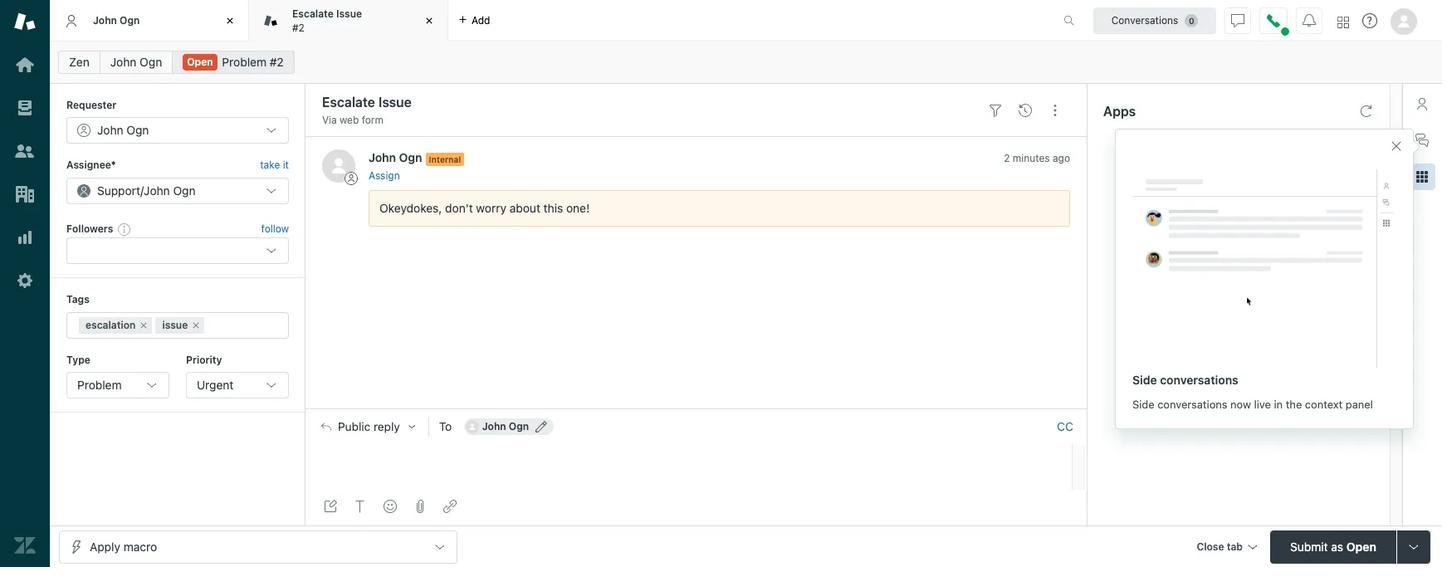 Task type: describe. For each thing, give the bounding box(es) containing it.
problem for problem
[[77, 378, 122, 392]]

ogn inside assignee* element
[[173, 183, 196, 198]]

live
[[1255, 397, 1272, 411]]

Subject field
[[319, 92, 978, 112]]

close image
[[222, 12, 238, 29]]

apply macro
[[90, 539, 157, 554]]

issue
[[336, 8, 362, 20]]

0 horizontal spatial john ogn link
[[99, 51, 173, 74]]

this
[[544, 201, 563, 215]]

assignee*
[[66, 159, 116, 171]]

zen
[[69, 55, 90, 69]]

escalate
[[292, 8, 334, 20]]

followers
[[66, 222, 113, 235]]

conversations for side conversations now live in the context panel
[[1158, 397, 1228, 411]]

remove image
[[139, 320, 149, 330]]

secondary element
[[50, 46, 1443, 79]]

tags
[[66, 293, 90, 306]]

tab
[[1227, 540, 1243, 553]]

macro
[[124, 539, 157, 554]]

urgent
[[197, 378, 234, 392]]

escalation
[[86, 319, 136, 331]]

button displays agent's chat status as invisible. image
[[1232, 14, 1245, 27]]

okeydokes, don't worry about this one!
[[380, 201, 590, 215]]

assign button
[[369, 168, 400, 183]]

to
[[439, 420, 452, 434]]

side conversations now live in the context panel
[[1133, 397, 1374, 411]]

it
[[283, 159, 289, 171]]

close image
[[421, 12, 438, 29]]

tabs tab list
[[50, 0, 1047, 42]]

urgent button
[[186, 372, 289, 399]]

displays possible ticket submission types image
[[1408, 540, 1421, 554]]

zendesk image
[[14, 535, 36, 557]]

zendesk
[[1207, 397, 1248, 409]]

assign
[[369, 169, 400, 182]]

get help image
[[1363, 13, 1378, 28]]

side for side conversations now live in the context panel
[[1133, 397, 1155, 411]]

john ogn tab
[[50, 0, 249, 42]]

support
[[97, 183, 140, 198]]

add button
[[449, 0, 500, 41]]

to
[[1267, 347, 1277, 360]]

problem for problem #2
[[222, 55, 267, 69]]

followers element
[[66, 238, 289, 264]]

conversations button
[[1094, 7, 1217, 34]]

your
[[1331, 347, 1352, 360]]

take it button
[[260, 157, 289, 174]]

john ogn inside secondary "element"
[[110, 55, 162, 69]]

marketplace
[[1250, 397, 1308, 409]]

close
[[1197, 540, 1225, 553]]

one!
[[566, 201, 590, 215]]

add
[[472, 14, 490, 26]]

submit as open
[[1291, 539, 1377, 554]]

about
[[510, 201, 541, 215]]

in
[[1275, 397, 1283, 411]]

add attachment image
[[414, 500, 427, 513]]

hide composer image
[[690, 402, 703, 416]]

filter image
[[989, 104, 1003, 117]]

2
[[1004, 152, 1010, 165]]

1 horizontal spatial open
[[1347, 539, 1377, 554]]

john inside tab
[[93, 14, 117, 26]]

don't
[[445, 201, 473, 215]]

reply
[[374, 421, 400, 434]]

public reply
[[338, 421, 400, 434]]

views image
[[14, 97, 36, 119]]

apps
[[1163, 347, 1186, 360]]

admin image
[[14, 270, 36, 292]]

support / john ogn
[[97, 183, 196, 198]]

follow button
[[261, 222, 289, 237]]

open inside secondary "element"
[[187, 56, 213, 68]]

john right the "tarashultz49@gmail.com" icon
[[482, 421, 506, 433]]

info on adding followers image
[[118, 223, 131, 236]]

customers image
[[14, 140, 36, 162]]

worry
[[476, 201, 507, 215]]

events image
[[1019, 104, 1032, 117]]

tarashultz49@gmail.com image
[[466, 421, 479, 434]]

main element
[[0, 0, 50, 567]]

apps
[[1104, 104, 1136, 119]]

zen link
[[58, 51, 100, 74]]

now
[[1231, 397, 1252, 411]]

apply
[[90, 539, 120, 554]]

side for side conversations
[[1133, 373, 1158, 387]]

panel
[[1346, 397, 1374, 411]]

1 vertical spatial john ogn link
[[369, 151, 422, 165]]

cc button
[[1057, 420, 1074, 435]]

john inside assignee* element
[[144, 183, 170, 198]]

close tab button
[[1190, 530, 1264, 566]]

ogn inside secondary "element"
[[140, 55, 162, 69]]

via
[[322, 114, 337, 126]]

escalate issue #2
[[292, 8, 362, 34]]



Task type: locate. For each thing, give the bounding box(es) containing it.
john ogn down requester
[[97, 123, 149, 137]]

avatar image
[[322, 150, 355, 183]]

internal
[[429, 154, 461, 164]]

john inside requester element
[[97, 123, 123, 137]]

john inside john ogn internal assign
[[369, 151, 396, 165]]

web
[[340, 114, 359, 126]]

side down browse
[[1133, 373, 1158, 387]]

2 side from the top
[[1133, 397, 1155, 411]]

john up 'zen' link
[[93, 14, 117, 26]]

problem inside secondary "element"
[[222, 55, 267, 69]]

browse
[[1126, 347, 1160, 360]]

#2 inside secondary "element"
[[270, 55, 284, 69]]

conversations for side conversations
[[1161, 373, 1239, 387]]

context
[[1306, 397, 1343, 411]]

problem button
[[66, 372, 169, 399]]

submit
[[1291, 539, 1329, 554]]

minutes
[[1013, 152, 1050, 165]]

via web form
[[322, 114, 384, 126]]

organizations image
[[14, 184, 36, 205]]

edit user image
[[536, 421, 547, 433]]

0 horizontal spatial problem
[[77, 378, 122, 392]]

john ogn up 'zen' link
[[93, 14, 140, 26]]

john inside secondary "element"
[[110, 55, 137, 69]]

add link (cmd k) image
[[444, 500, 457, 513]]

problem inside popup button
[[77, 378, 122, 392]]

conversations down side conversations
[[1158, 397, 1228, 411]]

side left explore
[[1133, 397, 1155, 411]]

priority
[[186, 353, 222, 366]]

explore zendesk marketplace
[[1169, 397, 1308, 409]]

reporting image
[[14, 227, 36, 248]]

#2
[[292, 21, 305, 34], [270, 55, 284, 69]]

as
[[1332, 539, 1344, 554]]

1 horizontal spatial problem
[[222, 55, 267, 69]]

remove image
[[191, 320, 201, 330]]

john up the assign
[[369, 151, 396, 165]]

problem down close icon
[[222, 55, 267, 69]]

streamline
[[1280, 347, 1329, 360]]

0 horizontal spatial #2
[[270, 55, 284, 69]]

workflow
[[1218, 360, 1260, 373]]

0 vertical spatial #2
[[292, 21, 305, 34]]

john ogn
[[93, 14, 140, 26], [110, 55, 162, 69], [97, 123, 149, 137], [482, 421, 529, 433]]

integrations
[[1209, 347, 1265, 360]]

john right support
[[144, 183, 170, 198]]

conversations down and
[[1161, 373, 1239, 387]]

and
[[1189, 347, 1206, 360]]

0 vertical spatial open
[[187, 56, 213, 68]]

1 vertical spatial conversations
[[1158, 397, 1228, 411]]

take it
[[260, 159, 289, 171]]

john ogn link down john ogn tab
[[99, 51, 173, 74]]

john ogn right the "tarashultz49@gmail.com" icon
[[482, 421, 529, 433]]

john ogn inside tab
[[93, 14, 140, 26]]

zendesk products image
[[1338, 16, 1350, 28]]

public
[[338, 421, 371, 434]]

type
[[66, 353, 90, 366]]

side conversations
[[1133, 373, 1239, 387]]

john ogn internal assign
[[369, 151, 461, 182]]

take
[[260, 159, 280, 171]]

#2 inside escalate issue #2
[[292, 21, 305, 34]]

0 vertical spatial conversations
[[1161, 373, 1239, 387]]

2 minutes ago text field
[[1004, 152, 1071, 165]]

ogn inside requester element
[[127, 123, 149, 137]]

ogn inside tab
[[120, 14, 140, 26]]

assignee* element
[[66, 178, 289, 204]]

open left problem #2
[[187, 56, 213, 68]]

john ogn link
[[99, 51, 173, 74], [369, 151, 422, 165]]

explore
[[1169, 397, 1204, 409]]

open
[[187, 56, 213, 68], [1347, 539, 1377, 554]]

conversations
[[1161, 373, 1239, 387], [1158, 397, 1228, 411]]

explore zendesk marketplace button
[[1159, 390, 1318, 417]]

john right 'zen'
[[110, 55, 137, 69]]

1 horizontal spatial #2
[[292, 21, 305, 34]]

problem
[[222, 55, 267, 69], [77, 378, 122, 392]]

1 vertical spatial #2
[[270, 55, 284, 69]]

draft mode image
[[324, 500, 337, 513]]

problem down type
[[77, 378, 122, 392]]

john ogn link up the assign
[[369, 151, 422, 165]]

requester
[[66, 99, 117, 111]]

1 vertical spatial side
[[1133, 397, 1155, 411]]

john down requester
[[97, 123, 123, 137]]

insert emojis image
[[384, 500, 397, 513]]

0 vertical spatial problem
[[222, 55, 267, 69]]

0 vertical spatial side
[[1133, 373, 1158, 387]]

form
[[362, 114, 384, 126]]

1 vertical spatial problem
[[77, 378, 122, 392]]

1 horizontal spatial john ogn link
[[369, 151, 422, 165]]

apps image
[[1416, 170, 1429, 184]]

2 minutes ago
[[1004, 152, 1071, 165]]

ogn inside john ogn internal assign
[[399, 151, 422, 165]]

zendesk support image
[[14, 11, 36, 32]]

customer context image
[[1416, 97, 1429, 110]]

issue
[[162, 319, 188, 331]]

/
[[140, 183, 144, 198]]

ticket actions image
[[1049, 104, 1062, 117]]

conversations
[[1112, 14, 1179, 26]]

side
[[1133, 373, 1158, 387], [1133, 397, 1155, 411]]

notifications image
[[1303, 14, 1317, 27]]

john
[[93, 14, 117, 26], [110, 55, 137, 69], [97, 123, 123, 137], [369, 151, 396, 165], [144, 183, 170, 198], [482, 421, 506, 433]]

ogn
[[120, 14, 140, 26], [140, 55, 162, 69], [127, 123, 149, 137], [399, 151, 422, 165], [173, 183, 196, 198], [509, 421, 529, 433]]

1 vertical spatial open
[[1347, 539, 1377, 554]]

browse apps and integrations to streamline your workflow
[[1126, 347, 1352, 373]]

john ogn down john ogn tab
[[110, 55, 162, 69]]

get started image
[[14, 54, 36, 76]]

0 vertical spatial john ogn link
[[99, 51, 173, 74]]

format text image
[[354, 500, 367, 513]]

close tab
[[1197, 540, 1243, 553]]

1 side from the top
[[1133, 373, 1158, 387]]

public reply button
[[306, 410, 428, 445]]

the
[[1286, 397, 1303, 411]]

follow
[[261, 223, 289, 235]]

john ogn inside requester element
[[97, 123, 149, 137]]

open right as
[[1347, 539, 1377, 554]]

cc
[[1057, 420, 1074, 434]]

problem #2
[[222, 55, 284, 69]]

okeydokes,
[[380, 201, 442, 215]]

tab containing escalate issue
[[249, 0, 449, 42]]

requester element
[[66, 117, 289, 144]]

tab
[[249, 0, 449, 42]]

0 horizontal spatial open
[[187, 56, 213, 68]]

ago
[[1053, 152, 1071, 165]]



Task type: vqa. For each thing, say whether or not it's contained in the screenshot.
the top Customer
no



